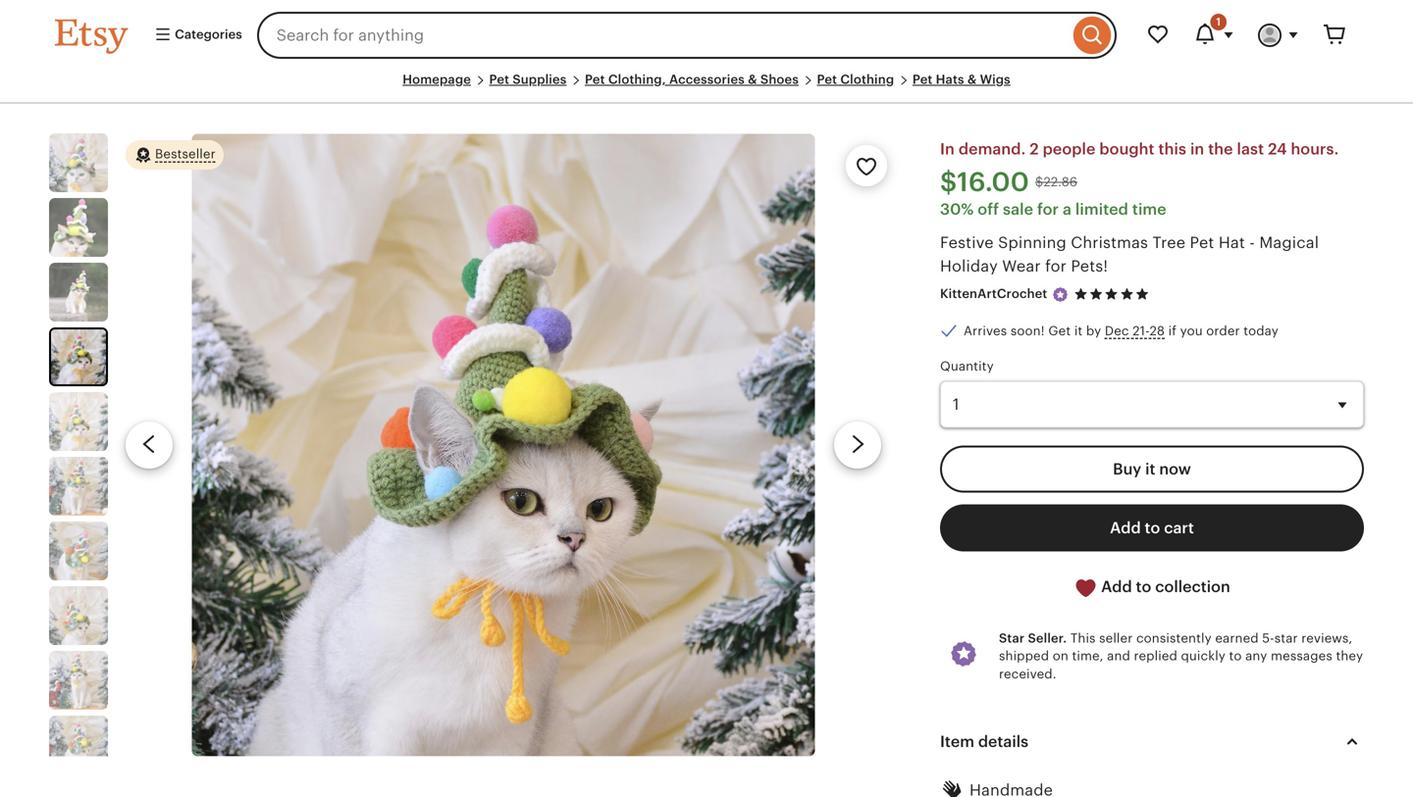Task type: locate. For each thing, give the bounding box(es) containing it.
it right buy
[[1145, 461, 1156, 479]]

hours.
[[1291, 141, 1339, 158]]

add left cart
[[1110, 520, 1141, 538]]

to
[[1145, 520, 1160, 538], [1136, 579, 1152, 596], [1229, 649, 1242, 664]]

add for add to collection
[[1101, 579, 1132, 596]]

$22.86
[[1035, 175, 1078, 190]]

festive spinning christmas tree pet hat magical holiday wear image 5 image
[[49, 393, 108, 452]]

0 vertical spatial add
[[1110, 520, 1141, 538]]

&
[[748, 72, 757, 87], [968, 72, 977, 87]]

to for cart
[[1145, 520, 1160, 538]]

pet for pet supplies
[[489, 72, 510, 87]]

& left shoes
[[748, 72, 757, 87]]

pet supplies link
[[489, 72, 567, 87]]

bought
[[1100, 141, 1155, 158]]

they
[[1336, 649, 1363, 664]]

& right hats in the right of the page
[[968, 72, 977, 87]]

pet
[[489, 72, 510, 87], [585, 72, 605, 87], [817, 72, 837, 87], [913, 72, 933, 87], [1190, 234, 1215, 252]]

by
[[1086, 324, 1102, 338]]

replied
[[1134, 649, 1178, 664]]

add for add to cart
[[1110, 520, 1141, 538]]

None search field
[[257, 12, 1117, 59]]

0 horizontal spatial it
[[1075, 324, 1083, 338]]

spinning
[[998, 234, 1067, 252]]

1 horizontal spatial &
[[968, 72, 977, 87]]

0 vertical spatial for
[[1037, 201, 1059, 218]]

festive spinning christmas tree pet hat magical holiday wear image 8 image
[[49, 587, 108, 646]]

magical
[[1260, 234, 1319, 252]]

0 vertical spatial it
[[1075, 324, 1083, 338]]

this
[[1071, 632, 1096, 646]]

people
[[1043, 141, 1096, 158]]

0 horizontal spatial &
[[748, 72, 757, 87]]

add
[[1110, 520, 1141, 538], [1101, 579, 1132, 596]]

it left by
[[1075, 324, 1083, 338]]

pet clothing link
[[817, 72, 894, 87]]

pet left clothing,
[[585, 72, 605, 87]]

festive spinning christmas tree pet hat magical holiday wear image 1 image
[[49, 134, 108, 193]]

festive spinning christmas tree pet hat magical holiday wear image 6 image
[[49, 458, 108, 516]]

add up seller
[[1101, 579, 1132, 596]]

festive
[[940, 234, 994, 252]]

0 vertical spatial to
[[1145, 520, 1160, 538]]

30% off sale for a limited time
[[940, 201, 1167, 218]]

none search field inside categories banner
[[257, 12, 1117, 59]]

to down earned
[[1229, 649, 1242, 664]]

a
[[1063, 201, 1072, 218]]

order
[[1207, 324, 1240, 338]]

limited
[[1076, 201, 1129, 218]]

2
[[1030, 141, 1039, 158]]

1 vertical spatial add
[[1101, 579, 1132, 596]]

buy it now button
[[940, 446, 1364, 493]]

seller
[[1099, 632, 1133, 646]]

to for collection
[[1136, 579, 1152, 596]]

1 horizontal spatial it
[[1145, 461, 1156, 479]]

clothing
[[841, 72, 894, 87]]

festive spinning christmas tree pet hat magical holiday wear image 10 image
[[49, 717, 108, 776]]

1 vertical spatial for
[[1045, 257, 1067, 275]]

0 horizontal spatial festive spinning christmas tree pet hat magical holiday wear image 4 image
[[51, 330, 106, 385]]

2 vertical spatial to
[[1229, 649, 1242, 664]]

the
[[1208, 141, 1233, 158]]

pet inside festive spinning christmas tree pet hat - magical holiday wear for pets!
[[1190, 234, 1215, 252]]

for up star_seller icon
[[1045, 257, 1067, 275]]

for left the a
[[1037, 201, 1059, 218]]

received.
[[999, 667, 1057, 682]]

item details
[[940, 734, 1029, 751]]

festive spinning christmas tree pet hat magical holiday wear green image
[[49, 198, 108, 257]]

-
[[1250, 234, 1255, 252]]

1 vertical spatial it
[[1145, 461, 1156, 479]]

pet left hats in the right of the page
[[913, 72, 933, 87]]

pet left hat
[[1190, 234, 1215, 252]]

today
[[1244, 324, 1279, 338]]

this seller consistently earned 5-star reviews, shipped on time, and replied quickly to any messages they received.
[[999, 632, 1363, 682]]

star
[[1275, 632, 1298, 646]]

arrives
[[964, 324, 1007, 338]]

pet for pet hats & wigs
[[913, 72, 933, 87]]

consistently
[[1137, 632, 1212, 646]]

bestseller
[[155, 147, 216, 162]]

to left the collection in the right of the page
[[1136, 579, 1152, 596]]

$16.00
[[940, 167, 1029, 197]]

2 & from the left
[[968, 72, 977, 87]]

add to cart
[[1110, 520, 1194, 538]]

dec
[[1105, 324, 1129, 338]]

pet left 'clothing'
[[817, 72, 837, 87]]

30%
[[940, 201, 974, 218]]

festive spinning christmas tree pet hat magical holiday wear image 4 image
[[192, 134, 815, 757], [51, 330, 106, 385]]

hat
[[1219, 234, 1245, 252]]

hats
[[936, 72, 964, 87]]

star
[[999, 632, 1025, 646]]

pets!
[[1071, 257, 1108, 275]]

tree
[[1153, 234, 1186, 252]]

on
[[1053, 649, 1069, 664]]

1 vertical spatial to
[[1136, 579, 1152, 596]]

item
[[940, 734, 975, 751]]

clothing,
[[608, 72, 666, 87]]

pet left "supplies"
[[489, 72, 510, 87]]

menu bar
[[55, 71, 1358, 104]]

to left cart
[[1145, 520, 1160, 538]]

accessories
[[669, 72, 745, 87]]



Task type: vqa. For each thing, say whether or not it's contained in the screenshot.
becomes.
no



Task type: describe. For each thing, give the bounding box(es) containing it.
if
[[1169, 324, 1177, 338]]

shipped
[[999, 649, 1049, 664]]

24
[[1268, 141, 1287, 158]]

reviews,
[[1302, 632, 1353, 646]]

item details button
[[923, 719, 1382, 766]]

time,
[[1072, 649, 1104, 664]]

menu bar containing homepage
[[55, 71, 1358, 104]]

festive spinning christmas tree pet hat magical holiday wear image 3 image
[[49, 263, 108, 322]]

festive spinning christmas tree pet hat magical holiday wear image 7 image
[[49, 522, 108, 581]]

1 & from the left
[[748, 72, 757, 87]]

Search for anything text field
[[257, 12, 1069, 59]]

pet clothing
[[817, 72, 894, 87]]

kittenartcrochet link
[[940, 287, 1048, 302]]

categories button
[[139, 18, 251, 53]]

cart
[[1164, 520, 1194, 538]]

this
[[1159, 141, 1187, 158]]

wigs
[[980, 72, 1011, 87]]

holiday
[[940, 257, 998, 275]]

quantity
[[940, 359, 994, 374]]

homepage
[[403, 72, 471, 87]]

5-
[[1262, 632, 1275, 646]]

pet clothing, accessories & shoes link
[[585, 72, 799, 87]]

off
[[978, 201, 999, 218]]

28
[[1150, 324, 1165, 338]]

21-
[[1133, 324, 1150, 338]]

time
[[1133, 201, 1167, 218]]

festive spinning christmas tree pet hat - magical holiday wear for pets!
[[940, 234, 1319, 275]]

christmas
[[1071, 234, 1148, 252]]

buy it now
[[1113, 461, 1191, 479]]

collection
[[1155, 579, 1231, 596]]

pet hats & wigs link
[[913, 72, 1011, 87]]

1
[[1216, 16, 1221, 28]]

last
[[1237, 141, 1264, 158]]

arrives soon! get it by dec 21-28 if you order today
[[964, 324, 1279, 338]]

seller.
[[1028, 632, 1067, 646]]

earned
[[1215, 632, 1259, 646]]

quickly
[[1181, 649, 1226, 664]]

for inside festive spinning christmas tree pet hat - magical holiday wear for pets!
[[1045, 257, 1067, 275]]

any
[[1246, 649, 1268, 664]]

add to collection
[[1098, 579, 1231, 596]]

bestseller button
[[126, 140, 224, 171]]

wear
[[1002, 257, 1041, 275]]

1 button
[[1182, 12, 1246, 59]]

homepage link
[[403, 72, 471, 87]]

now
[[1159, 461, 1191, 479]]

pet supplies
[[489, 72, 567, 87]]

pet clothing, accessories & shoes
[[585, 72, 799, 87]]

pet hats & wigs
[[913, 72, 1011, 87]]

supplies
[[513, 72, 567, 87]]

details
[[978, 734, 1029, 751]]

and
[[1107, 649, 1131, 664]]

in
[[940, 141, 955, 158]]

shoes
[[761, 72, 799, 87]]

sale
[[1003, 201, 1034, 218]]

kittenartcrochet
[[940, 287, 1048, 302]]

in
[[1190, 141, 1205, 158]]

$16.00 $22.86
[[940, 167, 1078, 197]]

star seller.
[[999, 632, 1067, 646]]

categories banner
[[20, 0, 1394, 71]]

festive spinning christmas tree pet hat magical holiday wear image 9 image
[[49, 652, 108, 711]]

it inside button
[[1145, 461, 1156, 479]]

pet for pet clothing
[[817, 72, 837, 87]]

soon! get
[[1011, 324, 1071, 338]]

star_seller image
[[1051, 286, 1069, 304]]

1 horizontal spatial festive spinning christmas tree pet hat magical holiday wear image 4 image
[[192, 134, 815, 757]]

messages
[[1271, 649, 1333, 664]]

add to cart button
[[940, 505, 1364, 552]]

you
[[1180, 324, 1203, 338]]

add to collection button
[[940, 564, 1364, 612]]

categories
[[172, 27, 242, 42]]

in demand. 2 people bought this in the last 24 hours.
[[940, 141, 1339, 158]]

pet for pet clothing, accessories & shoes
[[585, 72, 605, 87]]

buy
[[1113, 461, 1142, 479]]

to inside this seller consistently earned 5-star reviews, shipped on time, and replied quickly to any messages they received.
[[1229, 649, 1242, 664]]

demand.
[[959, 141, 1026, 158]]



